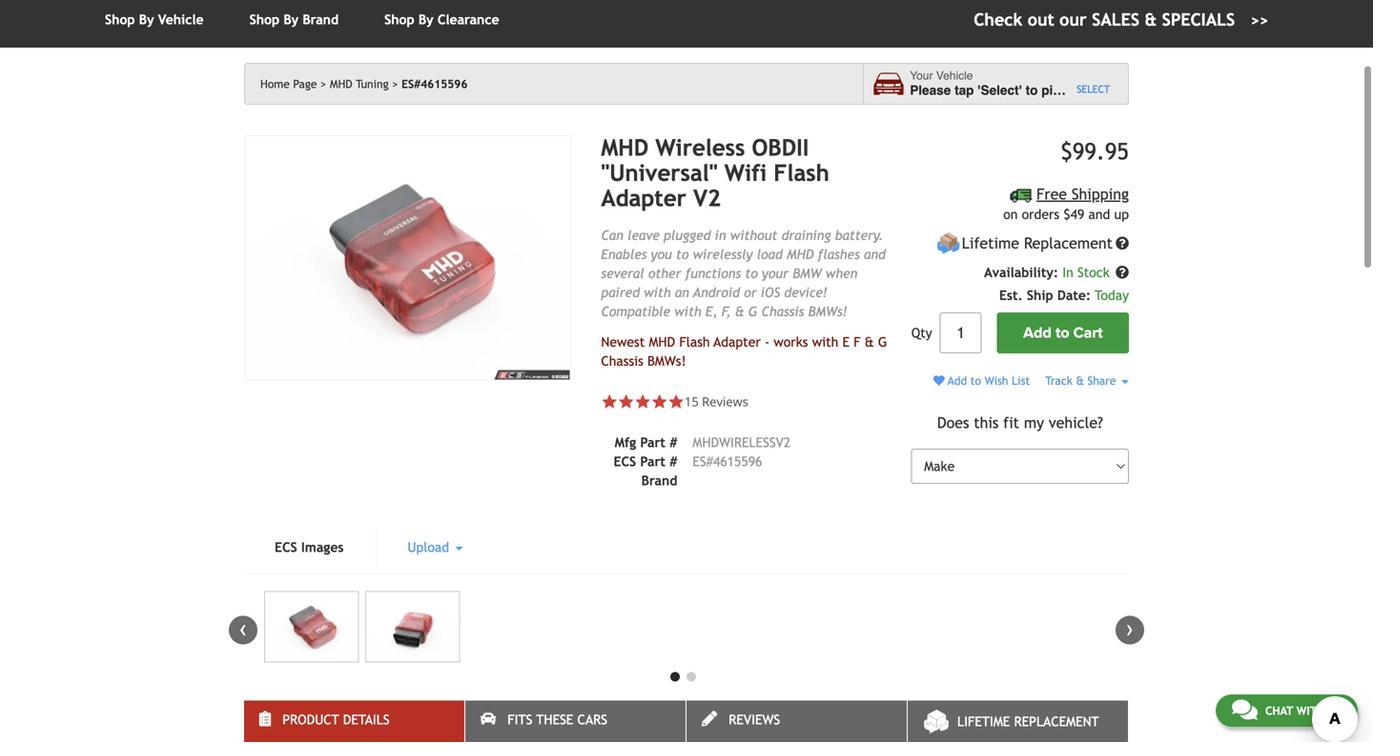 Task type: describe. For each thing, give the bounding box(es) containing it.
us
[[1328, 705, 1342, 718]]

shop for shop by clearance
[[384, 12, 414, 27]]

several
[[601, 266, 644, 282]]

mhd inside newest mhd flash adapter - works with e f & g chassis bmws!
[[649, 335, 675, 350]]

1 # from the top
[[670, 436, 678, 451]]

brand for shop by brand
[[303, 12, 339, 27]]

to down plugged
[[676, 247, 689, 262]]

cars
[[577, 713, 608, 728]]

upload
[[408, 540, 453, 556]]

chat
[[1265, 705, 1293, 718]]

obdii
[[752, 134, 809, 161]]

free shipping image
[[1011, 189, 1033, 203]]

stock
[[1078, 265, 1110, 281]]

f,
[[722, 304, 731, 320]]

15 reviews
[[685, 394, 748, 411]]

product details
[[283, 713, 390, 728]]

0 vertical spatial lifetime replacement
[[962, 235, 1113, 252]]

f
[[854, 335, 861, 350]]

1 vertical spatial ecs
[[275, 540, 297, 556]]

# inside mhdwirelessv2 ecs part #
[[670, 455, 678, 470]]

details
[[343, 713, 390, 728]]

shop by brand link
[[249, 12, 339, 27]]

15
[[685, 394, 699, 411]]

es#4615596
[[402, 77, 468, 91]]

an
[[675, 285, 689, 301]]

a
[[1071, 83, 1078, 98]]

newest
[[601, 335, 645, 350]]

home page
[[260, 77, 317, 91]]

wifi
[[725, 160, 767, 186]]

clearance
[[438, 12, 499, 27]]

1 vertical spatial replacement
[[1014, 715, 1099, 730]]

sales & specials link
[[974, 7, 1268, 32]]

flash inside newest mhd flash adapter - works with e f & g chassis bmws!
[[679, 335, 710, 350]]

question circle image
[[1116, 266, 1129, 280]]

mhd left tuning
[[330, 77, 353, 91]]

1 part from the top
[[640, 436, 666, 451]]

newest mhd flash adapter - works with e f & g chassis bmws!
[[601, 335, 887, 369]]

& right track
[[1076, 374, 1084, 388]]

chat with us
[[1265, 705, 1342, 718]]

to up or in the top of the page
[[745, 266, 758, 282]]

shop by vehicle link
[[105, 12, 204, 27]]

es# 4615596 brand
[[642, 455, 762, 489]]

"universal"
[[601, 160, 718, 186]]

heart image
[[933, 375, 945, 387]]

orders
[[1022, 207, 1060, 222]]

add to cart
[[1023, 324, 1103, 343]]

with left us
[[1297, 705, 1325, 718]]

15 reviews link
[[685, 394, 748, 411]]

load
[[757, 247, 783, 262]]

lifetime replacement link
[[908, 702, 1128, 743]]

with down an
[[675, 304, 702, 320]]

product details link
[[244, 702, 464, 743]]

and inside free shipping on orders $49 and up
[[1089, 207, 1110, 222]]

your
[[910, 69, 933, 83]]

your vehicle please tap 'select' to pick a vehicle
[[910, 69, 1126, 98]]

‹
[[239, 617, 247, 642]]

$49
[[1064, 207, 1085, 222]]

mhd tuning link
[[330, 77, 398, 91]]

wireless
[[656, 134, 745, 161]]

mhd wireless obdii "universal" wifi flash adapter v2
[[601, 134, 830, 212]]

est.
[[999, 288, 1023, 303]]

›
[[1126, 617, 1134, 642]]

sales & specials
[[1092, 10, 1235, 30]]

leave
[[628, 228, 660, 243]]

without
[[730, 228, 778, 243]]

in
[[1063, 265, 1074, 281]]

wish
[[985, 374, 1009, 388]]

shipping
[[1072, 185, 1129, 203]]

select
[[1077, 83, 1110, 95]]

shop for shop by vehicle
[[105, 12, 135, 27]]

add to wish list link
[[933, 374, 1030, 388]]

fits these cars link
[[465, 702, 686, 743]]

ecs images link
[[244, 529, 374, 567]]

with down other
[[644, 285, 671, 301]]

1 star image from the left
[[618, 394, 635, 411]]

'select'
[[978, 83, 1022, 98]]

mhdwirelessv2
[[693, 436, 791, 451]]

0 horizontal spatial vehicle
[[158, 12, 204, 27]]

shop by clearance link
[[384, 12, 499, 27]]

home
[[260, 77, 290, 91]]

chassis inside newest mhd flash adapter - works with e f & g chassis bmws!
[[601, 354, 644, 369]]

can leave plugged in without draining battery. enables you to wirelessly load mhd flashes and several other functions to your bmw when paired with an android or ios device! compatible with e, f, & g chassis bmws!
[[601, 228, 886, 320]]

when
[[826, 266, 858, 282]]

product
[[283, 713, 339, 728]]

shop by brand
[[249, 12, 339, 27]]

vehicle
[[1082, 83, 1126, 98]]

by for clearance
[[419, 12, 434, 27]]

fits these cars
[[508, 713, 608, 728]]

shop for shop by brand
[[249, 12, 280, 27]]

date:
[[1058, 288, 1091, 303]]

to inside button
[[1056, 324, 1070, 343]]

does
[[937, 414, 969, 432]]

reviews link
[[687, 702, 907, 743]]

ecs inside mhdwirelessv2 ecs part #
[[614, 455, 636, 470]]

availability: in stock
[[984, 265, 1114, 281]]

pick
[[1042, 83, 1068, 98]]

1 vertical spatial lifetime replacement
[[958, 715, 1099, 730]]

to inside your vehicle please tap 'select' to pick a vehicle
[[1026, 83, 1038, 98]]

flashes
[[818, 247, 860, 262]]



Task type: vqa. For each thing, say whether or not it's contained in the screenshot.
Pad related to In
no



Task type: locate. For each thing, give the bounding box(es) containing it.
add for add to wish list
[[948, 374, 967, 388]]

chat with us link
[[1216, 695, 1358, 728]]

2 horizontal spatial by
[[419, 12, 434, 27]]

0 vertical spatial reviews
[[702, 394, 748, 411]]

1 vertical spatial brand
[[642, 474, 678, 489]]

2 star image from the left
[[635, 394, 651, 411]]

replacement
[[1024, 235, 1113, 252], [1014, 715, 1099, 730]]

in
[[715, 228, 726, 243]]

1 vertical spatial add
[[948, 374, 967, 388]]

0 horizontal spatial and
[[864, 247, 886, 262]]

0 horizontal spatial chassis
[[601, 354, 644, 369]]

g inside newest mhd flash adapter - works with e f & g chassis bmws!
[[878, 335, 887, 350]]

1 horizontal spatial ecs
[[614, 455, 636, 470]]

2 shop from the left
[[249, 12, 280, 27]]

1 horizontal spatial bmws!
[[808, 304, 848, 320]]

# up "es# 4615596 brand"
[[670, 436, 678, 451]]

-
[[765, 335, 770, 350]]

0 vertical spatial replacement
[[1024, 235, 1113, 252]]

0 vertical spatial flash
[[774, 160, 830, 186]]

v2
[[693, 185, 721, 212]]

sales
[[1092, 10, 1140, 30]]

compatible
[[601, 304, 671, 320]]

to left pick
[[1026, 83, 1038, 98]]

est. ship date: today
[[999, 288, 1129, 303]]

0 vertical spatial brand
[[303, 12, 339, 27]]

2 horizontal spatial shop
[[384, 12, 414, 27]]

reviews
[[702, 394, 748, 411], [729, 713, 780, 728]]

0 horizontal spatial ecs
[[275, 540, 297, 556]]

1 vertical spatial lifetime
[[958, 715, 1010, 730]]

flash inside mhd wireless obdii "universal" wifi flash adapter v2
[[774, 160, 830, 186]]

brand inside "es# 4615596 brand"
[[642, 474, 678, 489]]

ship
[[1027, 288, 1054, 303]]

cart
[[1074, 324, 1103, 343]]

0 vertical spatial and
[[1089, 207, 1110, 222]]

2 # from the top
[[670, 455, 678, 470]]

shop by clearance
[[384, 12, 499, 27]]

0 horizontal spatial shop
[[105, 12, 135, 27]]

adapter inside newest mhd flash adapter - works with e f & g chassis bmws!
[[714, 335, 761, 350]]

1 horizontal spatial chassis
[[762, 304, 804, 320]]

flash
[[774, 160, 830, 186], [679, 335, 710, 350]]

your
[[762, 266, 789, 282]]

by for brand
[[284, 12, 299, 27]]

brand up page on the left top
[[303, 12, 339, 27]]

this product is lifetime replacement eligible image
[[937, 232, 961, 256]]

battery.
[[835, 228, 883, 243]]

& right the sales
[[1145, 10, 1157, 30]]

brand
[[303, 12, 339, 27], [642, 474, 678, 489]]

by for vehicle
[[139, 12, 154, 27]]

vehicle?
[[1049, 414, 1103, 432]]

bmws! up 15
[[648, 354, 686, 369]]

other
[[648, 266, 681, 282]]

adapter
[[601, 185, 687, 212], [714, 335, 761, 350]]

images
[[301, 540, 344, 556]]

does this fit my vehicle?
[[937, 414, 1103, 432]]

fits
[[508, 713, 532, 728]]

part
[[640, 436, 666, 451], [640, 455, 666, 470]]

with
[[644, 285, 671, 301], [675, 304, 702, 320], [812, 335, 839, 350], [1297, 705, 1325, 718]]

mhd right newest
[[649, 335, 675, 350]]

add for add to cart
[[1023, 324, 1052, 343]]

free shipping on orders $49 and up
[[1003, 185, 1129, 222]]

list
[[1012, 374, 1030, 388]]

1 vertical spatial #
[[670, 455, 678, 470]]

today
[[1095, 288, 1129, 303]]

and inside can leave plugged in without draining battery. enables you to wirelessly load mhd flashes and several other functions to your bmw when paired with an android or ios device! compatible with e, f, & g chassis bmws!
[[864, 247, 886, 262]]

es#4615596 - mhdwirelessv2 - mhd wireless obdii "universal" wifi flash adapter v2 - can leave plugged in without draining battery. enables you to wirelessly load mhd flashes and several other functions to your bmw when paired with an android or ios device! compatible with e, f, & g chassis bmws! - mhd tuning - bmw image
[[244, 135, 571, 381], [264, 592, 359, 664], [365, 592, 460, 664]]

1 horizontal spatial shop
[[249, 12, 280, 27]]

1 vertical spatial flash
[[679, 335, 710, 350]]

1 vertical spatial bmws!
[[648, 354, 686, 369]]

to left wish
[[971, 374, 981, 388]]

1 vertical spatial part
[[640, 455, 666, 470]]

g right f
[[878, 335, 887, 350]]

1 vertical spatial adapter
[[714, 335, 761, 350]]

2 by from the left
[[284, 12, 299, 27]]

2 part from the top
[[640, 455, 666, 470]]

lifetime replacement
[[962, 235, 1113, 252], [958, 715, 1099, 730]]

0 vertical spatial ecs
[[614, 455, 636, 470]]

chassis
[[762, 304, 804, 320], [601, 354, 644, 369]]

e,
[[706, 304, 718, 320]]

to left cart
[[1056, 324, 1070, 343]]

& inside newest mhd flash adapter - works with e f & g chassis bmws!
[[865, 335, 874, 350]]

1 horizontal spatial by
[[284, 12, 299, 27]]

qty
[[911, 326, 932, 341]]

these
[[536, 713, 573, 728]]

1 vertical spatial vehicle
[[936, 69, 973, 83]]

mhd down draining on the right of page
[[787, 247, 814, 262]]

& right f
[[865, 335, 874, 350]]

mhd left wireless
[[601, 134, 649, 161]]

0 vertical spatial bmws!
[[808, 304, 848, 320]]

share
[[1088, 374, 1116, 388]]

mhd inside can leave plugged in without draining battery. enables you to wirelessly load mhd flashes and several other functions to your bmw when paired with an android or ios device! compatible with e, f, & g chassis bmws!
[[787, 247, 814, 262]]

mhd tuning
[[330, 77, 389, 91]]

chassis inside can leave plugged in without draining battery. enables you to wirelessly load mhd flashes and several other functions to your bmw when paired with an android or ios device! compatible with e, f, & g chassis bmws!
[[762, 304, 804, 320]]

ecs down mfg
[[614, 455, 636, 470]]

star image up mfg
[[618, 394, 635, 411]]

star image up mfg part #
[[635, 394, 651, 411]]

add right heart "image" on the bottom of page
[[948, 374, 967, 388]]

g down or in the top of the page
[[748, 304, 758, 320]]

ios
[[761, 285, 780, 301]]

0 horizontal spatial g
[[748, 304, 758, 320]]

with left e
[[812, 335, 839, 350]]

part right mfg
[[640, 436, 666, 451]]

1 vertical spatial chassis
[[601, 354, 644, 369]]

ecs
[[614, 455, 636, 470], [275, 540, 297, 556]]

es#
[[693, 455, 713, 470]]

home page link
[[260, 77, 326, 91]]

track & share button
[[1045, 374, 1129, 388]]

1 vertical spatial and
[[864, 247, 886, 262]]

& inside can leave plugged in without draining battery. enables you to wirelessly load mhd flashes and several other functions to your bmw when paired with an android or ios device! compatible with e, f, & g chassis bmws!
[[735, 304, 744, 320]]

flash right the wifi
[[774, 160, 830, 186]]

# left es#
[[670, 455, 678, 470]]

g inside can leave plugged in without draining battery. enables you to wirelessly load mhd flashes and several other functions to your bmw when paired with an android or ios device! compatible with e, f, & g chassis bmws!
[[748, 304, 758, 320]]

adapter left -
[[714, 335, 761, 350]]

comments image
[[1232, 699, 1258, 722]]

adapter up leave
[[601, 185, 687, 212]]

0 vertical spatial lifetime
[[962, 235, 1020, 252]]

0 horizontal spatial add
[[948, 374, 967, 388]]

0 horizontal spatial bmws!
[[648, 354, 686, 369]]

1 horizontal spatial brand
[[642, 474, 678, 489]]

add
[[1023, 324, 1052, 343], [948, 374, 967, 388]]

1 vertical spatial g
[[878, 335, 887, 350]]

availability:
[[984, 265, 1059, 281]]

vehicle inside your vehicle please tap 'select' to pick a vehicle
[[936, 69, 973, 83]]

star image up mfg part #
[[668, 394, 685, 411]]

and down shipping
[[1089, 207, 1110, 222]]

mfg
[[615, 436, 636, 451]]

with inside newest mhd flash adapter - works with e f & g chassis bmws!
[[812, 335, 839, 350]]

0 vertical spatial chassis
[[762, 304, 804, 320]]

mfg part #
[[615, 436, 678, 451]]

specials
[[1162, 10, 1235, 30]]

flash down e,
[[679, 335, 710, 350]]

to
[[1026, 83, 1038, 98], [676, 247, 689, 262], [745, 266, 758, 282], [1056, 324, 1070, 343], [971, 374, 981, 388]]

chassis down newest
[[601, 354, 644, 369]]

& right f,
[[735, 304, 744, 320]]

part down mfg part #
[[640, 455, 666, 470]]

3 by from the left
[[419, 12, 434, 27]]

tuning
[[356, 77, 389, 91]]

ecs left "images"
[[275, 540, 297, 556]]

track
[[1045, 374, 1073, 388]]

this
[[974, 414, 999, 432]]

bmws! inside can leave plugged in without draining battery. enables you to wirelessly load mhd flashes and several other functions to your bmw when paired with an android or ios device! compatible with e, f, & g chassis bmws!
[[808, 304, 848, 320]]

1 horizontal spatial adapter
[[714, 335, 761, 350]]

1 shop from the left
[[105, 12, 135, 27]]

chassis down ios
[[762, 304, 804, 320]]

1 vertical spatial reviews
[[729, 713, 780, 728]]

add down ship
[[1023, 324, 1052, 343]]

1 horizontal spatial g
[[878, 335, 887, 350]]

1 by from the left
[[139, 12, 154, 27]]

1 horizontal spatial and
[[1089, 207, 1110, 222]]

functions
[[685, 266, 741, 282]]

3 star image from the left
[[668, 394, 685, 411]]

1 star image from the left
[[601, 394, 618, 411]]

e
[[843, 335, 850, 350]]

page
[[293, 77, 317, 91]]

bmws! down device!
[[808, 304, 848, 320]]

adapter inside mhd wireless obdii "universal" wifi flash adapter v2
[[601, 185, 687, 212]]

0 horizontal spatial by
[[139, 12, 154, 27]]

0 vertical spatial g
[[748, 304, 758, 320]]

› link
[[1116, 617, 1144, 645]]

add inside button
[[1023, 324, 1052, 343]]

and down battery.
[[864, 247, 886, 262]]

star image
[[618, 394, 635, 411], [635, 394, 651, 411]]

star image left 15
[[651, 394, 668, 411]]

0 vertical spatial vehicle
[[158, 12, 204, 27]]

1 horizontal spatial add
[[1023, 324, 1052, 343]]

0 vertical spatial adapter
[[601, 185, 687, 212]]

0 vertical spatial add
[[1023, 324, 1052, 343]]

add to wish list
[[945, 374, 1030, 388]]

None text field
[[940, 313, 982, 354]]

mhdwirelessv2 ecs part #
[[614, 436, 791, 470]]

1 horizontal spatial flash
[[774, 160, 830, 186]]

star image up mfg
[[601, 394, 618, 411]]

plugged
[[664, 228, 711, 243]]

brand down mfg part #
[[642, 474, 678, 489]]

bmws!
[[808, 304, 848, 320], [648, 354, 686, 369]]

3 shop from the left
[[384, 12, 414, 27]]

1 horizontal spatial vehicle
[[936, 69, 973, 83]]

wirelessly
[[693, 247, 753, 262]]

question circle image
[[1116, 237, 1129, 250]]

2 star image from the left
[[651, 394, 668, 411]]

0 horizontal spatial flash
[[679, 335, 710, 350]]

select link
[[1077, 82, 1110, 97]]

bmw
[[793, 266, 822, 282]]

on
[[1003, 207, 1018, 222]]

g
[[748, 304, 758, 320], [878, 335, 887, 350]]

#
[[670, 436, 678, 451], [670, 455, 678, 470]]

0 vertical spatial part
[[640, 436, 666, 451]]

&
[[1145, 10, 1157, 30], [735, 304, 744, 320], [865, 335, 874, 350], [1076, 374, 1084, 388]]

bmws! inside newest mhd flash adapter - works with e f & g chassis bmws!
[[648, 354, 686, 369]]

0 horizontal spatial brand
[[303, 12, 339, 27]]

free
[[1037, 185, 1067, 203]]

part inside mhdwirelessv2 ecs part #
[[640, 455, 666, 470]]

brand for es# 4615596 brand
[[642, 474, 678, 489]]

track & share
[[1045, 374, 1120, 388]]

0 horizontal spatial adapter
[[601, 185, 687, 212]]

mhd inside mhd wireless obdii "universal" wifi flash adapter v2
[[601, 134, 649, 161]]

0 vertical spatial #
[[670, 436, 678, 451]]

draining
[[782, 228, 831, 243]]

paired
[[601, 285, 640, 301]]

can
[[601, 228, 624, 243]]

star image
[[601, 394, 618, 411], [651, 394, 668, 411], [668, 394, 685, 411]]



